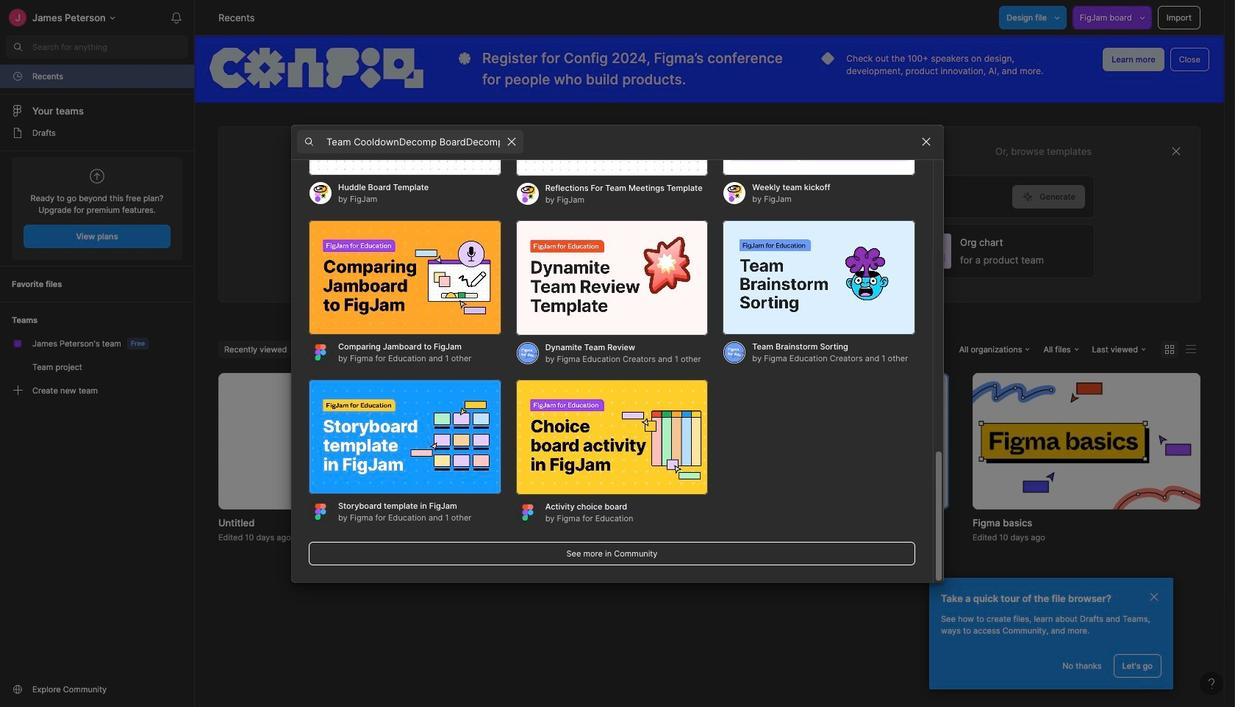 Task type: describe. For each thing, give the bounding box(es) containing it.
storyboard template in figjam image
[[309, 380, 501, 495]]

search 32 image
[[6, 35, 29, 59]]

comparing jamboard to figjam image
[[309, 220, 501, 336]]

dynamite team review image
[[516, 220, 708, 336]]

activity choice board image
[[516, 380, 708, 495]]

recent 16 image
[[12, 71, 24, 82]]

page 16 image
[[12, 127, 24, 139]]

huddle board template image
[[309, 61, 501, 176]]

Search templates text field
[[326, 133, 500, 151]]



Task type: locate. For each thing, give the bounding box(es) containing it.
bell 32 image
[[165, 6, 188, 29]]

dialog
[[291, 0, 944, 583]]

Search for anything text field
[[32, 41, 188, 53]]

file thumbnail image
[[470, 373, 698, 510], [721, 373, 949, 510], [973, 373, 1201, 510], [289, 380, 375, 502]]

weekly team kickoff image
[[723, 61, 915, 176]]

reflections for team meetings template image
[[516, 61, 708, 176]]

community 16 image
[[12, 684, 24, 696]]

Ex: A weekly team meeting, starting with an ice breaker field
[[325, 176, 1013, 217]]

team brainstorm sorting image
[[723, 220, 915, 336]]



Task type: vqa. For each thing, say whether or not it's contained in the screenshot.
COMMUNITY 16 image
yes



